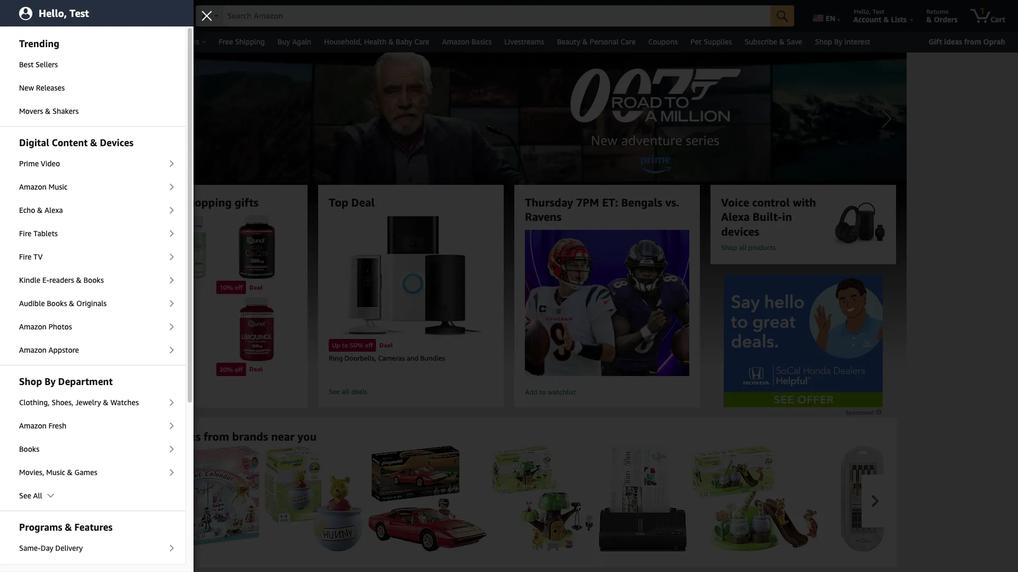 Task type: locate. For each thing, give the bounding box(es) containing it.
0 horizontal spatial new
[[19, 83, 34, 92]]

test up deals
[[70, 7, 89, 19]]

1 vertical spatial music
[[46, 468, 65, 477]]

books up photos
[[47, 299, 67, 308]]

echo & alexa link
[[0, 199, 186, 222]]

amazon for amazon appstore
[[19, 346, 47, 355]]

add
[[525, 388, 538, 397]]

programs & features
[[19, 522, 113, 534]]

playmobil 71318 1.2.3 & disney: winnie's counter balance honey pot, winnie-the-pooh, educational toys for toddlers image
[[265, 446, 363, 552]]

1 horizontal spatial test
[[873, 7, 885, 15]]

digital content & devices
[[19, 137, 133, 149]]

off for qunol ubiquinol coq10 100mg softgels, qunol mega ubiquinol 100mg - superior absorption - active form of coenzyme q10 for heart health - 100 count image
[[235, 366, 243, 374]]

1 horizontal spatial new
[[133, 431, 156, 444]]

hello, test left lists
[[854, 7, 885, 15]]

2 horizontal spatial books
[[84, 276, 104, 285]]

movies, music & games
[[19, 468, 97, 477]]

ring doorbells, cameras and bundles
[[329, 354, 445, 363]]

supplies
[[704, 37, 732, 46]]

same-day delivery link
[[0, 538, 186, 560]]

amazon image
[[12, 10, 63, 25]]

care right "personal" in the top right of the page
[[621, 37, 636, 46]]

alexa up the tablets
[[45, 206, 63, 215]]

test left lists
[[873, 7, 885, 15]]

gift ideas from oprah
[[929, 37, 1006, 46]]

from
[[964, 37, 982, 46], [204, 431, 229, 444]]

all
[[739, 243, 747, 252], [342, 388, 349, 396], [146, 388, 153, 397], [33, 492, 42, 501]]

to left los
[[116, 7, 122, 15]]

subscribe
[[745, 37, 777, 46]]

shop
[[815, 37, 832, 46], [721, 243, 737, 252]]

hello, up interest
[[854, 7, 871, 15]]

movers & shakers link
[[0, 100, 186, 123]]

0 vertical spatial books
[[84, 276, 104, 285]]

amazon
[[442, 37, 470, 46], [19, 182, 47, 191], [19, 322, 47, 331], [19, 346, 47, 355], [19, 422, 47, 431]]

new down "best"
[[19, 83, 34, 92]]

same-day delivery
[[19, 544, 83, 553]]

alexa down "voice"
[[721, 211, 750, 224]]

music right movies,
[[46, 468, 65, 477]]

list inside main content
[[133, 446, 1018, 552]]

0 vertical spatial 10% off
[[220, 284, 243, 292]]

list
[[133, 446, 1018, 552]]

20% off
[[220, 366, 243, 374]]

hello, inside navigation 'navigation'
[[854, 7, 871, 15]]

best
[[19, 60, 34, 69]]

digital
[[19, 137, 49, 149]]

deals up the "releases"
[[155, 388, 171, 397]]

All search field
[[196, 5, 795, 28]]

fire for fire tablets
[[19, 229, 32, 238]]

to for add
[[539, 388, 546, 397]]

jewelry
[[75, 398, 101, 407]]

control
[[752, 196, 790, 209]]

see all deals link down the 20%
[[133, 388, 297, 397]]

1 horizontal spatial from
[[964, 37, 982, 46]]

clothing, shoes, jewelry & watches
[[19, 398, 139, 407]]

deal up ring doorbells, cameras and bundles
[[379, 342, 393, 350]]

7pm
[[576, 196, 599, 209]]

0 horizontal spatial 10% off
[[136, 366, 159, 374]]

all button
[[8, 32, 39, 53]]

echo & alexa
[[19, 206, 63, 215]]

amazon inside navigation 'navigation'
[[442, 37, 470, 46]]

1 horizontal spatial 10%
[[220, 284, 233, 292]]

1 vertical spatial to
[[342, 342, 348, 350]]

to for up
[[342, 342, 348, 350]]

deal down the coq10 600mg softgels | high absorption coq10 ubiquinol supplement | reduced form enhanced with vitamin e & omega 3 6 9 | antioxidant powerhouse good for health | 120 softgels image at the top
[[165, 284, 179, 292]]

amazon basics link
[[436, 34, 498, 49]]

again
[[292, 37, 311, 46]]

& up the "delivery"
[[65, 522, 72, 534]]

main content
[[0, 53, 1018, 573]]

add to watchlist link
[[514, 230, 700, 400]]

from left brands
[[204, 431, 229, 444]]

1 vertical spatial 10% off
[[136, 366, 159, 374]]

sponsored
[[846, 409, 876, 416]]

buy again link
[[271, 34, 318, 49]]

0 vertical spatial from
[[964, 37, 982, 46]]

to right add
[[539, 388, 546, 397]]

cameras
[[378, 354, 405, 363]]

see all deals
[[329, 388, 368, 396], [133, 388, 171, 397]]

0 vertical spatial fire
[[19, 229, 32, 238]]

1 vertical spatial new
[[133, 431, 156, 444]]

off down qunol ubiquinol coq10 100mg softgels, ubiquinol - active form of coenzyme q10, antioxidant for heart health, healthy blood pressure levels, beneficial to statin users, 120 count image
[[151, 366, 159, 374]]

2 vertical spatial books
[[19, 445, 39, 454]]

0 vertical spatial to
[[116, 7, 122, 15]]

books up movies,
[[19, 445, 39, 454]]

amazon down the prime
[[19, 182, 47, 191]]

shop by department
[[19, 376, 113, 388]]

gifts
[[235, 196, 259, 209]]

see all deals link for deal
[[329, 387, 493, 397]]

sponsored link
[[846, 409, 883, 416]]

all up groceries link
[[201, 12, 209, 20]]

deal right 20% off
[[249, 366, 263, 374]]

10% off for qunol ubiquinol coq10 100mg softgels, ubiquinol - active form of coenzyme q10, antioxidant for heart health, healthy blood pressure levels, beneficial to statin users, 120 count image
[[136, 366, 159, 374]]

deal down qunol ubiquinol coq10 100mg softgels, ubiquinol - active form of coenzyme q10, antioxidant for heart health, healthy blood pressure levels, beneficial to statin users, 120 count image
[[165, 366, 179, 374]]

devices up prime video link
[[100, 137, 133, 149]]

see down ring
[[329, 388, 340, 396]]

to
[[116, 7, 122, 15], [342, 342, 348, 350], [539, 388, 546, 397]]

household, health & baby care link
[[318, 34, 436, 49]]

leave feedback on sponsored ad element
[[846, 409, 883, 416]]

0 horizontal spatial from
[[204, 431, 229, 444]]

0 horizontal spatial hello, test
[[39, 7, 89, 19]]

1 horizontal spatial to
[[342, 342, 348, 350]]

from inside gift ideas from oprah link
[[964, 37, 982, 46]]

see all
[[19, 492, 42, 501]]

see all link
[[0, 485, 186, 508]]

games
[[75, 468, 97, 477]]

see all deals up watches
[[133, 388, 171, 397]]

groceries link
[[162, 34, 212, 49]]

None submit
[[771, 5, 795, 27]]

hello, test up the holiday
[[39, 7, 89, 19]]

hello,
[[39, 7, 67, 19], [854, 7, 871, 15]]

10% off down 'qunol coq10 200mg softgels, ultra coq10 - ultra high absorption coenzyme q10 supplements - antioxidant supplement for vascular and heart health & energy production - 2 month supply - 60 count' image
[[220, 284, 243, 292]]

echo
[[19, 206, 35, 215]]

music down video
[[48, 182, 68, 191]]

off for qunol ubiquinol coq10 100mg softgels, ubiquinol - active form of coenzyme q10, antioxidant for heart health, healthy blood pressure levels, beneficial to statin users, 120 count image
[[151, 366, 159, 374]]

off right the 20%
[[235, 366, 243, 374]]

10% down 'qunol coq10 200mg softgels, ultra coq10 - ultra high absorption coenzyme q10 supplements - antioxidant supplement for vascular and heart health & energy production - 2 month supply - 60 count' image
[[220, 284, 233, 292]]

deal for qunol ubiquinol coq10 100mg softgels, qunol mega ubiquinol 100mg - superior absorption - active form of coenzyme q10 for heart health - 100 count image
[[249, 366, 263, 374]]

& right movers
[[45, 107, 51, 116]]

0 vertical spatial shop
[[815, 37, 832, 46]]

et:
[[602, 196, 618, 209]]

movers & shakers
[[19, 107, 79, 116]]

fire left the tablets
[[19, 229, 32, 238]]

fire tv link
[[0, 246, 186, 268]]

to inside 'delivering to los angeles 90005 update location'
[[116, 7, 122, 15]]

all inside search field
[[201, 12, 209, 20]]

new left the "releases"
[[133, 431, 156, 444]]

see all deals down doorbells,
[[329, 388, 368, 396]]

all up "best"
[[24, 37, 34, 46]]

see all deals link down and
[[329, 387, 493, 397]]

fire left tv at the top left of page
[[19, 252, 32, 261]]

1 vertical spatial from
[[204, 431, 229, 444]]

1 horizontal spatial 10% off
[[220, 284, 243, 292]]

deals down doorbells,
[[351, 388, 368, 396]]

0 vertical spatial devices
[[100, 137, 133, 149]]

0 horizontal spatial devices
[[100, 137, 133, 149]]

alexa inside voice control with alexa built-in devices shop all products
[[721, 211, 750, 224]]

from right ideas
[[964, 37, 982, 46]]

voice control with alexa built-in devices | shop all products image
[[831, 202, 886, 247]]

amazon down audible
[[19, 322, 47, 331]]

beauty & personal care link
[[551, 34, 642, 49]]

qunol coq10 200mg softgels, ultra coq10 - ultra high absorption coenzyme q10 supplements - antioxidant supplement for vascular and heart health & energy production - 2 month supply - 60 count image
[[216, 215, 297, 280]]

0 vertical spatial music
[[48, 182, 68, 191]]

2 vertical spatial to
[[539, 388, 546, 397]]

continue shopping gifts
[[133, 196, 259, 209]]

10% up watches
[[136, 366, 149, 374]]

new releases
[[19, 83, 65, 92]]

new
[[19, 83, 34, 92], [133, 431, 156, 444]]

care right baby on the top of the page
[[414, 37, 429, 46]]

up
[[332, 342, 340, 350]]

new for new releases from brands near you
[[133, 431, 156, 444]]

continue
[[133, 196, 180, 209]]

0 horizontal spatial shop
[[721, 243, 737, 252]]

2 care from the left
[[621, 37, 636, 46]]

amazon fresh link
[[0, 415, 186, 438]]

groceries
[[168, 37, 199, 46]]

books inside 'link'
[[19, 445, 39, 454]]

1 vertical spatial 10%
[[136, 366, 149, 374]]

0 horizontal spatial books
[[19, 445, 39, 454]]

devices
[[100, 137, 133, 149], [721, 225, 759, 238]]

to left 50
[[342, 342, 348, 350]]

hello, up the holiday
[[39, 7, 67, 19]]

thursday
[[525, 196, 573, 209]]

watch thursday night football on prime video image
[[516, 230, 699, 377]]

amazon for amazon basics
[[442, 37, 470, 46]]

clothing, shoes, jewelry & watches link
[[0, 392, 186, 414]]

kindle e-readers & books
[[19, 276, 104, 285]]

2 horizontal spatial to
[[539, 388, 546, 397]]

account
[[854, 15, 882, 24]]

see up watches
[[133, 388, 144, 397]]

10% for qunol ubiquinol coq10 100mg softgels, ubiquinol - active form of coenzyme q10, antioxidant for heart health, healthy blood pressure levels, beneficial to statin users, 120 count image
[[136, 366, 149, 374]]

1 horizontal spatial alexa
[[721, 211, 750, 224]]

& inside "link"
[[779, 37, 785, 46]]

see all deals link for shopping
[[133, 388, 297, 397]]

playmobil 71317 1.2.3 & disney: winnie's & tigger's bee garden image
[[692, 446, 818, 552]]

1 horizontal spatial books
[[47, 299, 67, 308]]

0 horizontal spatial to
[[116, 7, 122, 15]]

deal for qunol ubiquinol coq10 100mg softgels, ubiquinol - active form of coenzyme q10, antioxidant for heart health, healthy blood pressure levels, beneficial to statin users, 120 count image
[[165, 366, 179, 374]]

shop left by
[[815, 37, 832, 46]]

1 horizontal spatial shop
[[815, 37, 832, 46]]

0 vertical spatial 10%
[[220, 284, 233, 292]]

delivering
[[85, 7, 115, 15]]

all inside see all link
[[33, 492, 42, 501]]

& left baby on the top of the page
[[389, 37, 394, 46]]

1 vertical spatial devices
[[721, 225, 759, 238]]

1 vertical spatial books
[[47, 299, 67, 308]]

1 horizontal spatial hello,
[[854, 7, 871, 15]]

deal down 'qunol coq10 200mg softgels, ultra coq10 - ultra high absorption coenzyme q10 supplements - antioxidant supplement for vascular and heart health & energy production - 2 month supply - 60 count' image
[[249, 284, 263, 292]]

deal for 'qunol coq10 200mg softgels, ultra coq10 - ultra high absorption coenzyme q10 supplements - antioxidant supplement for vascular and heart health & energy production - 2 month supply - 60 count' image
[[249, 284, 263, 292]]

devices up products
[[721, 225, 759, 238]]

& inside returns & orders
[[927, 15, 932, 24]]

10% off up watches
[[136, 366, 159, 374]]

to for delivering
[[116, 7, 122, 15]]

shop left products
[[721, 243, 737, 252]]

voice
[[721, 196, 749, 209]]

new inside main content
[[133, 431, 156, 444]]

amazon for amazon music
[[19, 182, 47, 191]]

beauty & personal care
[[557, 37, 636, 46]]

hello, test inside navigation 'navigation'
[[854, 7, 885, 15]]

0 vertical spatial all
[[201, 12, 209, 20]]

deals
[[351, 388, 368, 396], [155, 388, 171, 397]]

holiday
[[47, 37, 73, 46]]

playmobil 71316 1.2.3 & disney: winnie's & piglet's tree house​ image
[[492, 446, 593, 552]]

watch the amazon original series 007: road to a million with prime now on prime video image
[[111, 53, 907, 371]]

cart
[[991, 15, 1006, 24]]

amazon left basics
[[442, 37, 470, 46]]

all inside button
[[24, 37, 34, 46]]

1 vertical spatial shop
[[721, 243, 737, 252]]

beauty
[[557, 37, 581, 46]]

0 vertical spatial new
[[19, 83, 34, 92]]

amazon down clothing,
[[19, 422, 47, 431]]

shoes,
[[52, 398, 73, 407]]

0 horizontal spatial all
[[24, 37, 34, 46]]

audible books & originals link
[[0, 293, 186, 315]]

shakers
[[53, 107, 79, 116]]

0 horizontal spatial hello,
[[39, 7, 67, 19]]

1 horizontal spatial see all deals link
[[329, 387, 493, 397]]

1 horizontal spatial care
[[621, 37, 636, 46]]

0 horizontal spatial alexa
[[45, 206, 63, 215]]

& left the save
[[779, 37, 785, 46]]

off for 'qunol coq10 200mg softgels, ultra coq10 - ultra high absorption coenzyme q10 supplements - antioxidant supplement for vascular and heart health & energy production - 2 month supply - 60 count' image
[[235, 284, 243, 292]]

content
[[52, 137, 88, 149]]

amazon basics
[[442, 37, 492, 46]]

1 vertical spatial fire
[[19, 252, 32, 261]]

off down 'qunol coq10 200mg softgels, ultra coq10 - ultra high absorption coenzyme q10 supplements - antioxidant supplement for vascular and heart health & energy production - 2 month supply - 60 count' image
[[235, 284, 243, 292]]

2 fire from the top
[[19, 252, 32, 261]]

amazon down amazon photos
[[19, 346, 47, 355]]

& left lists
[[884, 15, 889, 24]]

1 vertical spatial all
[[24, 37, 34, 46]]

10% off for 'qunol coq10 200mg softgels, ultra coq10 - ultra high absorption coenzyme q10 supplements - antioxidant supplement for vascular and heart health & energy production - 2 month supply - 60 count' image
[[220, 284, 243, 292]]

1 horizontal spatial all
[[201, 12, 209, 20]]

releases
[[36, 83, 65, 92]]

fire inside "link"
[[19, 229, 32, 238]]

1 horizontal spatial hello, test
[[854, 7, 885, 15]]

0 horizontal spatial care
[[414, 37, 429, 46]]

from for releases
[[204, 431, 229, 444]]

0 horizontal spatial see all deals link
[[133, 388, 297, 397]]

test inside navigation 'navigation'
[[873, 7, 885, 15]]

en link
[[807, 3, 846, 29]]

ring
[[329, 354, 343, 363]]

0 horizontal spatial 10%
[[136, 366, 149, 374]]

interest
[[845, 37, 870, 46]]

& left orders
[[927, 15, 932, 24]]

1 fire from the top
[[19, 229, 32, 238]]

deal right top
[[351, 196, 375, 209]]

from for ideas
[[964, 37, 982, 46]]

clothing,
[[19, 398, 50, 407]]

audible books & originals
[[19, 299, 107, 308]]

1 horizontal spatial devices
[[721, 225, 759, 238]]

sellers
[[36, 60, 58, 69]]

doorbells,
[[345, 354, 376, 363]]

pet supplies link
[[684, 34, 739, 49]]

books down fire tv link
[[84, 276, 104, 285]]



Task type: describe. For each thing, give the bounding box(es) containing it.
video
[[41, 159, 60, 168]]

shop inside shop by interest 'link'
[[815, 37, 832, 46]]

by
[[834, 37, 843, 46]]

& right readers
[[76, 276, 82, 285]]

holiday deals
[[47, 37, 93, 46]]

save
[[787, 37, 802, 46]]

delivering to los angeles 90005 update location
[[85, 7, 179, 24]]

playmobil 2023 advent calendar - christmas under the rainbow image
[[133, 446, 259, 552]]

Search Amazon text field
[[223, 6, 771, 26]]

with
[[793, 196, 816, 209]]

livestreams
[[505, 37, 544, 46]]

qunol ubiquinol coq10 100mg softgels, ubiquinol - active form of coenzyme q10, antioxidant for heart health, healthy blood pressure levels, beneficial to statin users, 120 count image
[[133, 298, 213, 362]]

shop all products link
[[721, 243, 831, 252]]

music for movies,
[[46, 468, 65, 477]]

qunol ubiquinol coq10 100mg softgels, qunol mega ubiquinol 100mg - superior absorption - active form of coenzyme q10 for heart health - 100 count image
[[216, 298, 297, 362]]

& right jewelry
[[103, 398, 108, 407]]

thursday 7pm et: bengals vs. ravens
[[525, 196, 680, 224]]

best sellers link
[[0, 54, 186, 76]]

prime video link
[[0, 153, 186, 175]]

programs
[[19, 522, 62, 534]]

deal inside deal link
[[165, 284, 179, 292]]

voice control with alexa built-in devices shop all products
[[721, 196, 816, 252]]

deal link
[[133, 215, 215, 296]]

shop by interest
[[815, 37, 870, 46]]

returns
[[927, 7, 949, 15]]

hello, test link
[[0, 0, 194, 27]]

amazon appstore
[[19, 346, 79, 355]]

features
[[74, 522, 113, 534]]

you
[[297, 431, 317, 444]]

top deal
[[329, 196, 375, 209]]

subscribe & save
[[745, 37, 802, 46]]

buy again
[[278, 37, 311, 46]]

update
[[85, 15, 111, 24]]

amazon fresh
[[19, 422, 66, 431]]

by
[[45, 376, 56, 388]]

devices inside voice control with alexa built-in devices shop all products
[[721, 225, 759, 238]]

0 horizontal spatial deals
[[155, 388, 171, 397]]

all inside voice control with alexa built-in devices shop all products
[[739, 243, 747, 252]]

tul® bp series retractable ballpoint pens, medium point, 1.0 mm, black barrels with gold block, black ink, pack of 4 pens image
[[840, 446, 884, 552]]

livestreams link
[[498, 34, 551, 49]]

ring doorbells, cameras and bundles image
[[339, 215, 483, 337]]

new releases link
[[0, 77, 186, 99]]

free shipping link
[[212, 34, 271, 49]]

& left the games
[[67, 468, 73, 477]]

holiday deals link
[[41, 34, 99, 49]]

deal for ring doorbells, cameras and bundles image
[[379, 342, 393, 350]]

%
[[357, 342, 363, 350]]

day
[[41, 544, 53, 553]]

household, health & baby care
[[324, 37, 429, 46]]

1 care from the left
[[414, 37, 429, 46]]

amazon for amazon fresh
[[19, 422, 47, 431]]

& up prime video link
[[90, 137, 97, 149]]

see
[[19, 492, 31, 501]]

delivery
[[55, 544, 83, 553]]

near
[[271, 431, 295, 444]]

en
[[826, 14, 836, 23]]

fresh
[[48, 422, 66, 431]]

coupons
[[649, 37, 678, 46]]

account & lists
[[854, 15, 907, 24]]

free shipping
[[219, 37, 265, 46]]

oprah
[[983, 37, 1006, 46]]

brands
[[232, 431, 268, 444]]

watches
[[110, 398, 139, 407]]

movers
[[19, 107, 43, 116]]

subscribe & save link
[[739, 34, 809, 49]]

& left originals
[[69, 299, 74, 308]]

tv
[[33, 252, 43, 261]]

same-
[[19, 544, 41, 553]]

50
[[350, 342, 357, 350]]

shop
[[19, 376, 42, 388]]

0 horizontal spatial test
[[70, 7, 89, 19]]

personal
[[590, 37, 619, 46]]

10% for 'qunol coq10 200mg softgels, ultra coq10 - ultra high absorption coenzyme q10 supplements - antioxidant supplement for vascular and heart health & energy production - 2 month supply - 60 count' image
[[220, 284, 233, 292]]

music for amazon
[[48, 182, 68, 191]]

shop inside voice control with alexa built-in devices shop all products
[[721, 243, 737, 252]]

movies,
[[19, 468, 44, 477]]

navigation navigation
[[0, 0, 1018, 53]]

amazon music
[[19, 182, 68, 191]]

playmobil magnum p.i. ferrari 308gt image
[[368, 446, 486, 552]]

photos
[[48, 322, 72, 331]]

epson workforce es-c220 compact desktop document scanner with 2-sided scanning and auto document feeder (adf) for pc and mac image
[[599, 446, 687, 552]]

& right echo
[[37, 206, 43, 215]]

pet supplies
[[691, 37, 732, 46]]

household,
[[324, 37, 362, 46]]

new releases from brands near you
[[133, 431, 317, 444]]

none submit inside all search field
[[771, 5, 795, 27]]

movies, music & games link
[[0, 462, 186, 484]]

readers
[[49, 276, 74, 285]]

amazon for amazon photos
[[19, 322, 47, 331]]

pet
[[691, 37, 702, 46]]

coq10 600mg softgels | high absorption coq10 ubiquinol supplement | reduced form enhanced with vitamin e & omega 3 6 9 | antioxidant powerhouse good for health | 120 softgels image
[[133, 215, 213, 280]]

bengals
[[621, 196, 663, 209]]

fire tablets link
[[0, 223, 186, 245]]

orders
[[934, 15, 958, 24]]

0 horizontal spatial see
[[133, 388, 144, 397]]

shop by interest link
[[809, 34, 877, 49]]

books link
[[0, 439, 186, 461]]

and
[[407, 354, 419, 363]]

1
[[980, 6, 985, 16]]

off right % on the left of the page
[[365, 342, 373, 350]]

releases
[[159, 431, 201, 444]]

fire for fire tv
[[19, 252, 32, 261]]

& right beauty
[[582, 37, 588, 46]]

gift ideas from oprah link
[[925, 35, 1010, 49]]

buy
[[278, 37, 290, 46]]

1 horizontal spatial deals
[[351, 388, 368, 396]]

0 horizontal spatial see all deals
[[133, 388, 171, 397]]

amazon photos link
[[0, 316, 186, 338]]

built-
[[753, 211, 782, 224]]

20%
[[220, 366, 233, 374]]

new for new releases
[[19, 83, 34, 92]]

prime video
[[19, 159, 60, 168]]

main content containing continue shopping gifts
[[0, 53, 1018, 573]]

1 horizontal spatial see
[[329, 388, 340, 396]]

free
[[219, 37, 233, 46]]

1 horizontal spatial see all deals
[[329, 388, 368, 396]]

deals
[[74, 37, 93, 46]]

returns & orders
[[927, 7, 958, 24]]



Task type: vqa. For each thing, say whether or not it's contained in the screenshot.
"Kids"
no



